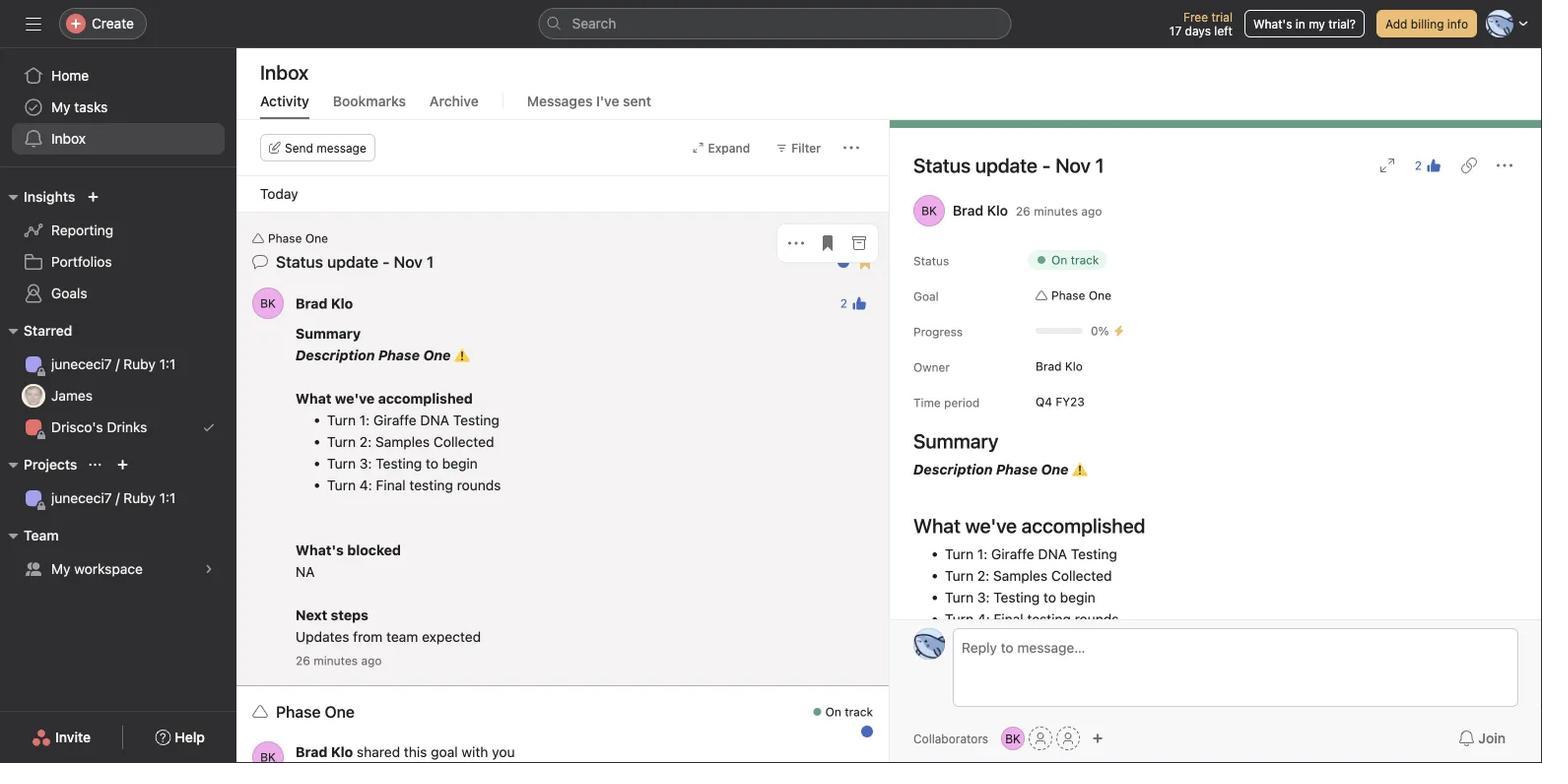 Task type: vqa. For each thing, say whether or not it's contained in the screenshot.
The Add Profile Photo
no



Task type: locate. For each thing, give the bounding box(es) containing it.
drinks
[[107, 419, 147, 436]]

0 vertical spatial collected
[[434, 434, 494, 451]]

1 ruby from the top
[[123, 356, 156, 373]]

/ up drisco's drinks link
[[116, 356, 120, 373]]

testing
[[410, 478, 453, 494], [1028, 612, 1071, 628]]

dna down accomplished
[[420, 413, 450, 429]]

collected down we've accomplished
[[1052, 568, 1112, 585]]

final inside what we've accomplished turn 1: giraffe dna testing turn 2: samples collected turn 3: testing to begin turn 4: final testing rounds
[[994, 612, 1024, 628]]

1 horizontal spatial update
[[976, 154, 1038, 177]]

1 vertical spatial 2:
[[978, 568, 990, 585]]

26 down updates
[[296, 655, 310, 668]]

help
[[175, 730, 205, 746]]

ruby down new project or portfolio icon
[[123, 490, 156, 507]]

description phase one up we've
[[296, 347, 454, 364]]

phase down brad klo 26 minutes ago at top
[[1052, 289, 1086, 303]]

see details, my workspace image
[[203, 564, 215, 576]]

junececi7 inside projects element
[[51, 490, 112, 507]]

2 button
[[1409, 152, 1448, 179], [835, 290, 873, 317]]

1 horizontal spatial description phase one
[[914, 462, 1072, 478]]

full screen image
[[1380, 158, 1396, 173]]

1 / from the top
[[116, 356, 120, 373]]

0 horizontal spatial 2
[[841, 297, 848, 311]]

junececi7 / ruby 1:1 link up james
[[12, 349, 225, 381]]

2 junececi7 from the top
[[51, 490, 112, 507]]

more actions image
[[844, 140, 860, 156], [1497, 158, 1513, 173], [789, 236, 804, 251]]

my for my workspace
[[51, 561, 71, 578]]

update
[[976, 154, 1038, 177], [327, 253, 379, 272]]

what inside what we've accomplished turn 1: giraffe dna testing turn 2: samples collected turn 3: testing to begin turn 4: final testing rounds
[[296, 391, 332, 407]]

1 vertical spatial begin
[[1060, 590, 1096, 606]]

1 horizontal spatial what's
[[1254, 17, 1293, 31]]

hide sidebar image
[[26, 16, 41, 32]]

2 button right the full screen icon
[[1409, 152, 1448, 179]]

0 vertical spatial summary
[[296, 326, 361, 342]]

track
[[837, 232, 866, 245], [1071, 253, 1100, 267], [845, 706, 873, 720]]

1 horizontal spatial giraffe
[[992, 547, 1035, 563]]

brad klo link
[[953, 203, 1008, 219], [296, 295, 353, 312], [296, 745, 353, 761]]

goal
[[914, 290, 939, 304]]

- for nov 1
[[383, 253, 390, 272]]

0 horizontal spatial inbox
[[51, 131, 86, 147]]

1 junececi7 / ruby 1:1 link from the top
[[12, 349, 225, 381]]

klo up fy23
[[1065, 360, 1083, 374]]

0 vertical spatial bk button
[[252, 288, 284, 319]]

1 vertical spatial what
[[914, 515, 961, 538]]

remove from bookmarks image
[[820, 236, 836, 251]]

ago down 1
[[1082, 204, 1103, 218]]

junececi7 for junececi7 / ruby 1:1 link inside the starred element
[[51, 356, 112, 373]]

0 vertical spatial final
[[376, 478, 406, 494]]

trial
[[1212, 10, 1233, 24]]

days
[[1186, 24, 1212, 37]]

ago inside brad klo 26 minutes ago
[[1082, 204, 1103, 218]]

/
[[116, 356, 120, 373], [116, 490, 120, 507]]

0 vertical spatial update
[[976, 154, 1038, 177]]

4: inside what we've accomplished turn 1: giraffe dna testing turn 2: samples collected turn 3: testing to begin turn 4: final testing rounds
[[360, 478, 372, 494]]

what's left in
[[1254, 17, 1293, 31]]

3:
[[360, 456, 372, 472], [978, 590, 990, 606]]

summary up we've
[[296, 326, 361, 342]]

q4 fy23
[[1036, 395, 1085, 409]]

status down today
[[276, 253, 323, 272]]

1 junececi7 from the top
[[51, 356, 112, 373]]

/ down new project or portfolio icon
[[116, 490, 120, 507]]

0 vertical spatial 2 button
[[1409, 152, 1448, 179]]

insights button
[[0, 185, 75, 209]]

to inside what we've accomplished turn 1: giraffe dna testing turn 2: samples collected turn 3: testing to begin turn 4: final testing rounds
[[426, 456, 439, 472]]

0 horizontal spatial summary
[[296, 326, 361, 342]]

collaborators
[[914, 732, 989, 746]]

ruby inside projects element
[[123, 490, 156, 507]]

1 horizontal spatial more actions image
[[844, 140, 860, 156]]

0 vertical spatial rounds
[[457, 478, 501, 494]]

period
[[945, 396, 980, 410]]

1:1 up the teams element at the bottom
[[159, 490, 176, 507]]

1 vertical spatial description phase one
[[914, 462, 1072, 478]]

testing inside what we've accomplished turn 1: giraffe dna testing turn 2: samples collected turn 3: testing to begin turn 4: final testing rounds
[[410, 478, 453, 494]]

1 horizontal spatial description
[[914, 462, 993, 478]]

2 junececi7 / ruby 1:1 from the top
[[51, 490, 176, 507]]

bk button right "collaborators"
[[1002, 728, 1025, 751]]

0 horizontal spatial 1:
[[360, 413, 370, 429]]

expand button
[[684, 134, 759, 162]]

0 vertical spatial my
[[51, 99, 71, 115]]

1 horizontal spatial bk button
[[1002, 728, 1025, 751]]

1 horizontal spatial dna
[[1039, 547, 1068, 563]]

3: inside what we've accomplished turn 1: giraffe dna testing turn 2: samples collected turn 3: testing to begin turn 4: final testing rounds
[[978, 590, 990, 606]]

26 inside brad klo 26 minutes ago
[[1016, 204, 1031, 218]]

0 horizontal spatial description
[[296, 347, 375, 364]]

0 vertical spatial 26
[[1016, 204, 1031, 218]]

my
[[1309, 17, 1326, 31]]

archive link
[[430, 93, 479, 119]]

junececi7 inside starred element
[[51, 356, 112, 373]]

what's inside what's blocked na
[[296, 543, 344, 559]]

3: inside what we've accomplished turn 1: giraffe dna testing turn 2: samples collected turn 3: testing to begin turn 4: final testing rounds
[[360, 456, 372, 472]]

-
[[1043, 154, 1051, 177], [383, 253, 390, 272]]

expand
[[708, 141, 751, 155]]

james
[[51, 388, 93, 404]]

1 horizontal spatial to
[[1044, 590, 1057, 606]]

track right remove from bookmarks icon
[[837, 232, 866, 245]]

to down we've accomplished
[[1044, 590, 1057, 606]]

0 horizontal spatial 3:
[[360, 456, 372, 472]]

1 vertical spatial rounds
[[1075, 612, 1119, 628]]

begin down accomplished
[[442, 456, 478, 472]]

inbox inside global 'element'
[[51, 131, 86, 147]]

2 junececi7 / ruby 1:1 link from the top
[[12, 483, 225, 515]]

what's blocked na
[[296, 543, 401, 581]]

1 vertical spatial my
[[51, 561, 71, 578]]

description phase one down period
[[914, 462, 1072, 478]]

0 horizontal spatial what
[[296, 391, 332, 407]]

1 horizontal spatial 3:
[[978, 590, 990, 606]]

junececi7 / ruby 1:1 inside starred element
[[51, 356, 176, 373]]

0 horizontal spatial -
[[383, 253, 390, 272]]

dna inside what we've accomplished turn 1: giraffe dna testing turn 2: samples collected turn 3: testing to begin turn 4: final testing rounds
[[420, 413, 450, 429]]

0 vertical spatial to
[[426, 456, 439, 472]]

0 horizontal spatial bk
[[260, 297, 276, 311]]

1 vertical spatial samples
[[994, 568, 1048, 585]]

1 vertical spatial phase one
[[1052, 289, 1112, 303]]

/ for junececi7 / ruby 1:1 link inside the starred element
[[116, 356, 120, 373]]

workspace
[[74, 561, 143, 578]]

my
[[51, 99, 71, 115], [51, 561, 71, 578]]

2 / from the top
[[116, 490, 120, 507]]

2 vertical spatial brad klo link
[[296, 745, 353, 761]]

0 horizontal spatial dna
[[420, 413, 450, 429]]

0 vertical spatial what
[[296, 391, 332, 407]]

status up brad klo 26 minutes ago at top
[[914, 154, 971, 177]]

brad down phase one
[[296, 745, 328, 761]]

1 vertical spatial 1:
[[978, 547, 988, 563]]

2 vertical spatial more actions image
[[789, 236, 804, 251]]

brad klo link down status update - nov 1 "link"
[[953, 203, 1008, 219]]

my left tasks on the left
[[51, 99, 71, 115]]

drisco's drinks link
[[12, 412, 225, 444]]

testing down accomplished
[[410, 478, 453, 494]]

0 horizontal spatial begin
[[442, 456, 478, 472]]

0 horizontal spatial collected
[[434, 434, 494, 451]]

0 horizontal spatial giraffe
[[374, 413, 417, 429]]

1 vertical spatial summary
[[914, 430, 999, 453]]

brad klo up q4 fy23
[[1036, 360, 1083, 374]]

archive notification image right remove from bookmarks icon
[[852, 236, 867, 251]]

what's up na
[[296, 543, 344, 559]]

status for status update - nov 1
[[914, 154, 971, 177]]

bk button
[[252, 288, 284, 319], [1002, 728, 1025, 751]]

update for nov 1
[[327, 253, 379, 272]]

update up brad klo 26 minutes ago at top
[[976, 154, 1038, 177]]

what we've accomplished turn 1: giraffe dna testing turn 2: samples collected turn 3: testing to begin turn 4: final testing rounds
[[914, 515, 1146, 628]]

0 vertical spatial more actions image
[[844, 140, 860, 156]]

description for ⚠️ icon
[[914, 462, 993, 478]]

minutes down nov
[[1034, 204, 1078, 218]]

⚠️ image
[[454, 348, 470, 364]]

summary down period
[[914, 430, 999, 453]]

1 my from the top
[[51, 99, 71, 115]]

to inside what we've accomplished turn 1: giraffe dna testing turn 2: samples collected turn 3: testing to begin turn 4: final testing rounds
[[1044, 590, 1057, 606]]

1 vertical spatial 1:1
[[159, 490, 176, 507]]

messages i've sent
[[527, 93, 652, 109]]

1 vertical spatial junececi7 / ruby 1:1 link
[[12, 483, 225, 515]]

0 horizontal spatial testing
[[410, 478, 453, 494]]

junececi7 / ruby 1:1 up james
[[51, 356, 176, 373]]

what inside what we've accomplished turn 1: giraffe dna testing turn 2: samples collected turn 3: testing to begin turn 4: final testing rounds
[[914, 515, 961, 538]]

what's inside button
[[1254, 17, 1293, 31]]

- left "nov 1"
[[383, 253, 390, 272]]

description up we've
[[296, 347, 375, 364]]

giraffe down we've accomplished
[[992, 547, 1035, 563]]

1 horizontal spatial samples
[[994, 568, 1048, 585]]

brad klo link down phase one
[[296, 745, 353, 761]]

next steps updates from team expected
[[296, 608, 481, 646]]

1:1
[[159, 356, 176, 373], [159, 490, 176, 507]]

klo down status update - nov 1
[[987, 203, 1008, 219]]

- for nov
[[1043, 154, 1051, 177]]

dna
[[420, 413, 450, 429], [1039, 547, 1068, 563]]

what we've accomplished turn 1: giraffe dna testing turn 2: samples collected turn 3: testing to begin turn 4: final testing rounds
[[296, 391, 501, 494]]

0 horizontal spatial description phase one
[[296, 347, 454, 364]]

insights
[[24, 189, 75, 205]]

2 horizontal spatial more actions image
[[1497, 158, 1513, 173]]

search list box
[[539, 8, 1012, 39]]

goals link
[[12, 278, 225, 310]]

new project or portfolio image
[[117, 459, 129, 471]]

0 horizontal spatial samples
[[376, 434, 430, 451]]

on
[[818, 232, 834, 245], [1052, 253, 1068, 267], [826, 706, 842, 720]]

description phase one for ⚠️ image
[[296, 347, 454, 364]]

phase one down today
[[268, 232, 328, 245]]

junececi7 / ruby 1:1 for junececi7 / ruby 1:1 link inside projects element
[[51, 490, 176, 507]]

teams element
[[0, 519, 237, 590]]

track right the "add to bookmarks" icon
[[845, 706, 873, 720]]

ruby inside starred element
[[123, 356, 156, 373]]

samples down accomplished
[[376, 434, 430, 451]]

begin
[[442, 456, 478, 472], [1060, 590, 1096, 606]]

ago down from
[[361, 655, 382, 668]]

giraffe
[[374, 413, 417, 429], [992, 547, 1035, 563]]

2: inside what we've accomplished turn 1: giraffe dna testing turn 2: samples collected turn 3: testing to begin turn 4: final testing rounds
[[978, 568, 990, 585]]

phase one up the 0%
[[1052, 289, 1112, 303]]

more actions image right filter
[[844, 140, 860, 156]]

bk button down status update - nov 1
[[252, 288, 284, 319]]

bk
[[922, 204, 937, 218], [260, 297, 276, 311], [1006, 732, 1021, 746]]

activity
[[260, 93, 309, 109]]

1 horizontal spatial 1:
[[978, 547, 988, 563]]

status
[[914, 154, 971, 177], [276, 253, 323, 272], [914, 254, 950, 268]]

2 1:1 from the top
[[159, 490, 176, 507]]

0 vertical spatial bk
[[922, 204, 937, 218]]

archive notification image right the "add to bookmarks" icon
[[852, 710, 867, 726]]

ruby up "drinks"
[[123, 356, 156, 373]]

26 minutes ago
[[296, 655, 382, 668]]

giraffe down accomplished
[[374, 413, 417, 429]]

1 horizontal spatial bk
[[922, 204, 937, 218]]

1 vertical spatial inbox
[[51, 131, 86, 147]]

/ inside starred element
[[116, 356, 120, 373]]

time period
[[914, 396, 980, 410]]

to down accomplished
[[426, 456, 439, 472]]

⚠️ image
[[1072, 462, 1088, 478]]

track up phase one link
[[1071, 253, 1100, 267]]

1 vertical spatial 4:
[[978, 612, 990, 628]]

0 horizontal spatial ago
[[361, 655, 382, 668]]

one left ⚠️ icon
[[1041, 462, 1069, 478]]

1 vertical spatial ruby
[[123, 490, 156, 507]]

brad klo link down status update - nov 1
[[296, 295, 353, 312]]

begin down we've accomplished
[[1060, 590, 1096, 606]]

1: down we've
[[360, 413, 370, 429]]

turn
[[327, 413, 356, 429], [327, 434, 356, 451], [327, 456, 356, 472], [327, 478, 356, 494], [945, 547, 974, 563], [945, 568, 974, 585], [945, 590, 974, 606], [945, 612, 974, 628]]

0 vertical spatial 4:
[[360, 478, 372, 494]]

more actions image left remove from bookmarks icon
[[789, 236, 804, 251]]

my inside my workspace link
[[51, 561, 71, 578]]

send message button
[[260, 134, 375, 162]]

1 horizontal spatial 4:
[[978, 612, 990, 628]]

brad klo shared this goal with you
[[296, 745, 515, 761]]

2 button down remove from bookmarks icon
[[835, 290, 873, 317]]

klo
[[987, 203, 1008, 219], [331, 295, 353, 312], [1065, 360, 1083, 374], [331, 745, 353, 761]]

minutes down updates
[[314, 655, 358, 668]]

0 vertical spatial archive notification image
[[852, 236, 867, 251]]

2: down we've
[[360, 434, 372, 451]]

projects element
[[0, 448, 237, 519]]

1 horizontal spatial rounds
[[1075, 612, 1119, 628]]

summary
[[296, 326, 361, 342], [914, 430, 999, 453]]

1 horizontal spatial summary
[[914, 430, 999, 453]]

1 vertical spatial dna
[[1039, 547, 1068, 563]]

1:1 up drisco's drinks link
[[159, 356, 176, 373]]

1 1:1 from the top
[[159, 356, 176, 373]]

my down team
[[51, 561, 71, 578]]

junececi7 / ruby 1:1 inside projects element
[[51, 490, 176, 507]]

phase
[[268, 232, 302, 245], [1052, 289, 1086, 303], [378, 347, 420, 364], [997, 462, 1038, 478]]

1 horizontal spatial 26
[[1016, 204, 1031, 218]]

0 horizontal spatial 2 button
[[835, 290, 873, 317]]

0 horizontal spatial minutes
[[314, 655, 358, 668]]

1 horizontal spatial -
[[1043, 154, 1051, 177]]

1 vertical spatial description
[[914, 462, 993, 478]]

inbox down my tasks
[[51, 131, 86, 147]]

0 vertical spatial samples
[[376, 434, 430, 451]]

1 horizontal spatial ago
[[1082, 204, 1103, 218]]

1 horizontal spatial begin
[[1060, 590, 1096, 606]]

2 left goal
[[841, 297, 848, 311]]

junececi7 / ruby 1:1 down new project or portfolio icon
[[51, 490, 176, 507]]

samples down we've accomplished
[[994, 568, 1048, 585]]

/ inside projects element
[[116, 490, 120, 507]]

1 vertical spatial final
[[994, 612, 1024, 628]]

send
[[285, 141, 313, 155]]

collected
[[434, 434, 494, 451], [1052, 568, 1112, 585]]

inbox up activity
[[260, 60, 309, 83]]

bookmarks link
[[333, 93, 406, 119]]

minutes
[[1034, 204, 1078, 218], [314, 655, 358, 668]]

1 vertical spatial 26
[[296, 655, 310, 668]]

2 ruby from the top
[[123, 490, 156, 507]]

what's for what's blocked na
[[296, 543, 344, 559]]

rounds inside what we've accomplished turn 1: giraffe dna testing turn 2: samples collected turn 3: testing to begin turn 4: final testing rounds
[[457, 478, 501, 494]]

create button
[[59, 8, 147, 39]]

dna down we've accomplished
[[1039, 547, 1068, 563]]

2: down we've accomplished
[[978, 568, 990, 585]]

- left nov
[[1043, 154, 1051, 177]]

2:
[[360, 434, 372, 451], [978, 568, 990, 585]]

1 vertical spatial -
[[383, 253, 390, 272]]

1
[[1096, 154, 1105, 177]]

2 right the full screen icon
[[1415, 159, 1423, 173]]

junececi7 up james
[[51, 356, 112, 373]]

junececi7 down show options, current sort, top image
[[51, 490, 112, 507]]

0 vertical spatial description
[[296, 347, 375, 364]]

ruby for junececi7 / ruby 1:1 link inside projects element
[[123, 490, 156, 507]]

1 vertical spatial /
[[116, 490, 120, 507]]

more actions image right the copy link icon
[[1497, 158, 1513, 173]]

junececi7 / ruby 1:1 link down new project or portfolio icon
[[12, 483, 225, 515]]

0 vertical spatial 1:1
[[159, 356, 176, 373]]

archive notification image
[[852, 236, 867, 251], [852, 710, 867, 726]]

1 vertical spatial to
[[1044, 590, 1057, 606]]

klo left shared on the bottom left of the page
[[331, 745, 353, 761]]

0 horizontal spatial to
[[426, 456, 439, 472]]

to
[[426, 456, 439, 472], [1044, 590, 1057, 606]]

0 horizontal spatial final
[[376, 478, 406, 494]]

collected inside what we've accomplished turn 1: giraffe dna testing turn 2: samples collected turn 3: testing to begin turn 4: final testing rounds
[[434, 434, 494, 451]]

brad klo down status update - nov 1
[[296, 295, 353, 312]]

samples inside what we've accomplished turn 1: giraffe dna testing turn 2: samples collected turn 3: testing to begin turn 4: final testing rounds
[[376, 434, 430, 451]]

bk for bottom bk button
[[1006, 732, 1021, 746]]

my tasks link
[[12, 92, 225, 123]]

1 horizontal spatial minutes
[[1034, 204, 1078, 218]]

1 junececi7 / ruby 1:1 from the top
[[51, 356, 176, 373]]

0 vertical spatial 1:
[[360, 413, 370, 429]]

description down time period
[[914, 462, 993, 478]]

1: down we've accomplished
[[978, 547, 988, 563]]

junececi7 / ruby 1:1 link
[[12, 349, 225, 381], [12, 483, 225, 515]]

phase one
[[276, 703, 355, 722]]

update left "nov 1"
[[327, 253, 379, 272]]

0 horizontal spatial rounds
[[457, 478, 501, 494]]

my inside my tasks link
[[51, 99, 71, 115]]

0 horizontal spatial more actions image
[[789, 236, 804, 251]]

1 vertical spatial 2 button
[[835, 290, 873, 317]]

samples
[[376, 434, 430, 451], [994, 568, 1048, 585]]

brad down status update - nov 1
[[953, 203, 984, 219]]

search
[[572, 15, 617, 32]]

1 horizontal spatial collected
[[1052, 568, 1112, 585]]

0 horizontal spatial update
[[327, 253, 379, 272]]

final
[[376, 478, 406, 494], [994, 612, 1024, 628]]

rounds inside what we've accomplished turn 1: giraffe dna testing turn 2: samples collected turn 3: testing to begin turn 4: final testing rounds
[[1075, 612, 1119, 628]]

send message
[[285, 141, 366, 155]]

2 my from the top
[[51, 561, 71, 578]]

we've
[[335, 391, 375, 407]]

summary for ⚠️ icon
[[914, 430, 999, 453]]

trial?
[[1329, 17, 1356, 31]]

what's for what's in my trial?
[[1254, 17, 1293, 31]]

team
[[386, 629, 418, 646]]

26 down status update - nov 1 "link"
[[1016, 204, 1031, 218]]

1 vertical spatial junececi7
[[51, 490, 112, 507]]

testing down we've accomplished
[[1028, 612, 1071, 628]]

collected down accomplished
[[434, 434, 494, 451]]



Task type: describe. For each thing, give the bounding box(es) containing it.
1 vertical spatial on
[[1052, 253, 1068, 267]]

description for ⚠️ image
[[296, 347, 375, 364]]

accomplished
[[378, 391, 473, 407]]

/ for junececi7 / ruby 1:1 link inside projects element
[[116, 490, 120, 507]]

0 vertical spatial on track
[[818, 232, 866, 245]]

home link
[[12, 60, 225, 92]]

junececi7 for junececi7 / ruby 1:1 link inside projects element
[[51, 490, 112, 507]]

1 horizontal spatial brad klo
[[1036, 360, 1083, 374]]

what's in my trial?
[[1254, 17, 1356, 31]]

invite button
[[19, 721, 104, 756]]

drisco's drinks
[[51, 419, 147, 436]]

1 vertical spatial on track
[[1052, 253, 1100, 267]]

global element
[[0, 48, 237, 167]]

0 horizontal spatial brad klo
[[296, 295, 353, 312]]

messages i've sent link
[[527, 93, 652, 119]]

0 vertical spatial on
[[818, 232, 834, 245]]

fy23
[[1056, 395, 1085, 409]]

inbox link
[[12, 123, 225, 155]]

1 vertical spatial track
[[1071, 253, 1100, 267]]

nov 1
[[394, 253, 434, 272]]

1 vertical spatial minutes
[[314, 655, 358, 668]]

what for we've accomplished
[[914, 515, 961, 538]]

left
[[1215, 24, 1233, 37]]

0 horizontal spatial 26
[[296, 655, 310, 668]]

junececi7 / ruby 1:1 for junececi7 / ruby 1:1 link inside the starred element
[[51, 356, 176, 373]]

phase left ⚠️ icon
[[997, 462, 1038, 478]]

starred
[[24, 323, 72, 339]]

tasks
[[74, 99, 108, 115]]

17
[[1170, 24, 1182, 37]]

2 vertical spatial track
[[845, 706, 873, 720]]

1 vertical spatial 2
[[841, 297, 848, 311]]

message
[[317, 141, 366, 155]]

phase up accomplished
[[378, 347, 420, 364]]

begin inside what we've accomplished turn 1: giraffe dna testing turn 2: samples collected turn 3: testing to begin turn 4: final testing rounds
[[442, 456, 478, 472]]

search button
[[539, 8, 1012, 39]]

free trial 17 days left
[[1170, 10, 1233, 37]]

testing inside what we've accomplished turn 1: giraffe dna testing turn 2: samples collected turn 3: testing to begin turn 4: final testing rounds
[[1028, 612, 1071, 628]]

bookmarks
[[333, 93, 406, 109]]

help button
[[142, 721, 218, 756]]

insights element
[[0, 179, 237, 313]]

ra button
[[914, 629, 945, 660]]

goal
[[431, 745, 458, 761]]

steps
[[331, 608, 369, 624]]

0 horizontal spatial phase one
[[268, 232, 328, 245]]

my for my tasks
[[51, 99, 71, 115]]

1: inside what we've accomplished turn 1: giraffe dna testing turn 2: samples collected turn 3: testing to begin turn 4: final testing rounds
[[360, 413, 370, 429]]

starred element
[[0, 313, 237, 448]]

phase one link
[[1028, 286, 1120, 306]]

add billing info
[[1386, 17, 1469, 31]]

reporting
[[51, 222, 113, 239]]

status up goal
[[914, 254, 950, 268]]

this
[[404, 745, 427, 761]]

home
[[51, 68, 89, 84]]

1 archive notification image from the top
[[852, 236, 867, 251]]

giraffe inside what we've accomplished turn 1: giraffe dna testing turn 2: samples collected turn 3: testing to begin turn 4: final testing rounds
[[992, 547, 1035, 563]]

q4
[[1036, 395, 1053, 409]]

one up status update - nov 1
[[305, 232, 328, 245]]

0 vertical spatial inbox
[[260, 60, 309, 83]]

0 vertical spatial track
[[837, 232, 866, 245]]

0 vertical spatial 2
[[1415, 159, 1423, 173]]

na
[[296, 564, 315, 581]]

1 horizontal spatial phase one
[[1052, 289, 1112, 303]]

show options, current sort, top image
[[89, 459, 101, 471]]

progress
[[914, 325, 963, 339]]

1 vertical spatial brad klo link
[[296, 295, 353, 312]]

junececi7 / ruby 1:1 link inside starred element
[[12, 349, 225, 381]]

ja
[[27, 389, 40, 403]]

collected inside what we've accomplished turn 1: giraffe dna testing turn 2: samples collected turn 3: testing to begin turn 4: final testing rounds
[[1052, 568, 1112, 585]]

team
[[24, 528, 59, 544]]

expected
[[422, 629, 481, 646]]

open user profile image
[[252, 742, 284, 764]]

bk for the topmost bk button
[[260, 297, 276, 311]]

samples inside what we've accomplished turn 1: giraffe dna testing turn 2: samples collected turn 3: testing to begin turn 4: final testing rounds
[[994, 568, 1048, 585]]

junececi7 / ruby 1:1 link inside projects element
[[12, 483, 225, 515]]

filter button
[[767, 134, 830, 162]]

2 vertical spatial on track
[[826, 706, 873, 720]]

blocked
[[347, 543, 401, 559]]

status update - nov 1
[[914, 154, 1105, 177]]

my tasks
[[51, 99, 108, 115]]

activity link
[[260, 93, 309, 119]]

brad up q4
[[1036, 360, 1062, 374]]

one up the 0%
[[1089, 289, 1112, 303]]

portfolios
[[51, 254, 112, 270]]

portfolios link
[[12, 246, 225, 278]]

2 vertical spatial on
[[826, 706, 842, 720]]

owner
[[914, 361, 950, 375]]

0 vertical spatial brad klo link
[[953, 203, 1008, 219]]

dna inside what we've accomplished turn 1: giraffe dna testing turn 2: samples collected turn 3: testing to begin turn 4: final testing rounds
[[1039, 547, 1068, 563]]

begin inside what we've accomplished turn 1: giraffe dna testing turn 2: samples collected turn 3: testing to begin turn 4: final testing rounds
[[1060, 590, 1096, 606]]

status for status update - nov 1
[[276, 253, 323, 272]]

summary for ⚠️ image
[[296, 326, 361, 342]]

you
[[492, 745, 515, 761]]

new image
[[87, 191, 99, 203]]

nov
[[1056, 154, 1091, 177]]

sent
[[623, 93, 652, 109]]

minutes inside brad klo 26 minutes ago
[[1034, 204, 1078, 218]]

2 archive notification image from the top
[[852, 710, 867, 726]]

from
[[353, 629, 383, 646]]

final inside what we've accomplished turn 1: giraffe dna testing turn 2: samples collected turn 3: testing to begin turn 4: final testing rounds
[[376, 478, 406, 494]]

team button
[[0, 524, 59, 548]]

4: inside what we've accomplished turn 1: giraffe dna testing turn 2: samples collected turn 3: testing to begin turn 4: final testing rounds
[[978, 612, 990, 628]]

add or remove collaborators image
[[1092, 733, 1104, 745]]

brad down status update - nov 1
[[296, 295, 328, 312]]

goals
[[51, 285, 87, 302]]

what for we've
[[296, 391, 332, 407]]

2: inside what we've accomplished turn 1: giraffe dna testing turn 2: samples collected turn 3: testing to begin turn 4: final testing rounds
[[360, 434, 372, 451]]

messages
[[527, 93, 593, 109]]

reporting link
[[12, 215, 225, 246]]

1: inside what we've accomplished turn 1: giraffe dna testing turn 2: samples collected turn 3: testing to begin turn 4: final testing rounds
[[978, 547, 988, 563]]

join
[[1479, 731, 1506, 747]]

add billing info button
[[1377, 10, 1478, 37]]

brad klo 26 minutes ago
[[953, 203, 1103, 219]]

status update - nov 1
[[276, 253, 434, 272]]

one left ⚠️ image
[[423, 347, 451, 364]]

we've accomplished
[[966, 515, 1146, 538]]

with
[[462, 745, 488, 761]]

billing
[[1411, 17, 1445, 31]]

time
[[914, 396, 941, 410]]

create
[[92, 15, 134, 32]]

1:1 inside projects element
[[159, 490, 176, 507]]

updates
[[296, 629, 349, 646]]

shared
[[357, 745, 400, 761]]

phase down today
[[268, 232, 302, 245]]

filter
[[792, 141, 821, 155]]

description phase one for ⚠️ icon
[[914, 462, 1072, 478]]

join button
[[1446, 722, 1519, 757]]

projects
[[24, 457, 77, 473]]

klo down status update - nov 1
[[331, 295, 353, 312]]

1 vertical spatial more actions image
[[1497, 158, 1513, 173]]

copy link image
[[1462, 158, 1478, 173]]

drisco's
[[51, 419, 103, 436]]

add to bookmarks image
[[820, 710, 836, 726]]

archive
[[430, 93, 479, 109]]

my workspace link
[[12, 554, 225, 586]]

1:1 inside starred element
[[159, 356, 176, 373]]

next
[[296, 608, 327, 624]]

update for nov
[[976, 154, 1038, 177]]

ruby for junececi7 / ruby 1:1 link inside the starred element
[[123, 356, 156, 373]]

1 vertical spatial bk button
[[1002, 728, 1025, 751]]

giraffe inside what we've accomplished turn 1: giraffe dna testing turn 2: samples collected turn 3: testing to begin turn 4: final testing rounds
[[374, 413, 417, 429]]

ra
[[922, 638, 937, 652]]

in
[[1296, 17, 1306, 31]]



